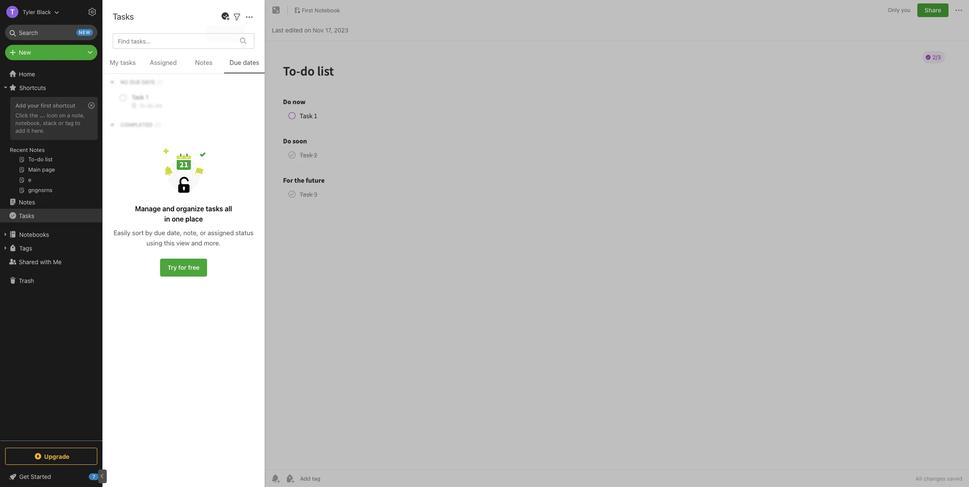 Task type: describe. For each thing, give the bounding box(es) containing it.
group inside tree
[[0, 94, 102, 199]]

tasks inside button
[[120, 58, 136, 66]]

2 do from the left
[[136, 58, 144, 65]]

my tasks
[[110, 58, 136, 66]]

date,
[[167, 229, 182, 237]]

Find tasks… text field
[[114, 34, 235, 48]]

new for new
[[19, 49, 31, 56]]

note list element
[[102, 0, 265, 487]]

just
[[114, 69, 124, 75]]

get started
[[19, 473, 51, 480]]

all
[[225, 205, 232, 213]]

assigned button
[[143, 57, 184, 73]]

add
[[15, 127, 25, 134]]

due dates
[[230, 58, 259, 66]]

sort
[[132, 229, 144, 237]]

little
[[119, 109, 131, 116]]

new button
[[5, 45, 97, 60]]

on inside note window element
[[304, 26, 311, 34]]

place
[[185, 215, 203, 223]]

notebooks
[[19, 231, 49, 238]]

first
[[302, 7, 313, 13]]

tasks inside the tasks button
[[19, 212, 34, 219]]

tree containing home
[[0, 67, 102, 440]]

saved
[[947, 475, 962, 482]]

this
[[164, 239, 175, 247]]

17,
[[325, 26, 332, 34]]

and inside manage and organize tasks all in one place
[[162, 205, 175, 213]]

to-do list do now do soon for the future
[[114, 49, 198, 65]]

share button
[[918, 3, 949, 17]]

notes inside group
[[29, 146, 45, 153]]

recent notes
[[10, 146, 45, 153]]

click
[[15, 112, 28, 119]]

the inside group
[[30, 112, 38, 119]]

trash link
[[0, 274, 102, 287]]

note window element
[[265, 0, 969, 487]]

expand tags image
[[2, 245, 9, 251]]

notes link
[[0, 195, 102, 209]]

nov inside note window element
[[313, 26, 324, 34]]

expand note image
[[271, 5, 281, 15]]

recent
[[10, 146, 28, 153]]

task
[[226, 30, 238, 37]]

tags button
[[0, 241, 102, 255]]

for
[[178, 264, 187, 271]]

do
[[123, 49, 130, 56]]

last edited on nov 17, 2023
[[272, 26, 349, 34]]

icon
[[47, 112, 58, 119]]

nov 14
[[114, 229, 130, 235]]

you
[[901, 7, 911, 13]]

tags
[[19, 244, 32, 252]]

manage
[[135, 205, 161, 213]]

notes inside notes link
[[19, 198, 35, 206]]

soon
[[145, 58, 159, 65]]

gngnsrns
[[114, 203, 140, 210]]

organize
[[176, 205, 204, 213]]

your
[[27, 102, 39, 109]]

me
[[53, 258, 62, 265]]

it
[[27, 127, 30, 134]]

add tag image
[[285, 474, 295, 484]]

11
[[114, 127, 118, 133]]

home
[[19, 70, 35, 77]]

here
[[141, 109, 154, 116]]

all changes saved
[[916, 475, 962, 482]]

tag
[[65, 120, 74, 126]]

More actions and view options field
[[242, 11, 254, 22]]

main page
[[114, 100, 143, 107]]

or for assigned
[[200, 229, 206, 237]]

assigned
[[208, 229, 234, 237]]

try for free
[[168, 264, 200, 271]]

try for free button
[[160, 259, 207, 277]]

manage and organize tasks all in one place
[[135, 205, 232, 223]]

click the ...
[[15, 112, 45, 119]]

list
[[132, 49, 140, 56]]

easily
[[114, 229, 130, 237]]

upgrade
[[44, 453, 69, 460]]

notes inside notes button
[[195, 58, 213, 66]]

status
[[236, 229, 254, 237]]

a
[[114, 109, 118, 116]]

assigned
[[150, 58, 177, 66]]

Help and Learning task checklist field
[[0, 470, 102, 484]]

the inside to-do list do now do soon for the future
[[171, 58, 180, 65]]

main
[[114, 100, 127, 107]]

1 do from the left
[[114, 58, 121, 65]]

nov inside note list element
[[114, 229, 123, 235]]

dates
[[243, 58, 259, 66]]



Task type: locate. For each thing, give the bounding box(es) containing it.
0 horizontal spatial note,
[[72, 112, 85, 119]]

easily sort by due date, note, or assigned status using this view and more.
[[114, 229, 254, 247]]

nov left 14
[[114, 229, 123, 235]]

shortcuts button
[[0, 81, 102, 94]]

1 vertical spatial tasks
[[206, 205, 223, 213]]

notebook
[[315, 7, 340, 13]]

note, up to
[[72, 112, 85, 119]]

1 vertical spatial nov
[[114, 229, 123, 235]]

1 horizontal spatial on
[[304, 26, 311, 34]]

4
[[113, 26, 117, 34]]

icon on a note, notebook, stack or tag to add it here.
[[15, 112, 85, 134]]

1 horizontal spatial the
[[171, 58, 180, 65]]

group containing add your first shortcut
[[0, 94, 102, 199]]

tasks button
[[0, 209, 102, 222]]

Search text field
[[11, 25, 91, 40]]

group
[[0, 94, 102, 199]]

first notebook button
[[291, 4, 343, 16]]

for
[[160, 58, 169, 65]]

tree
[[0, 67, 102, 440]]

tyler
[[23, 8, 35, 15]]

0 vertical spatial on
[[304, 26, 311, 34]]

only you
[[888, 7, 911, 13]]

new left task
[[213, 30, 224, 37]]

0 horizontal spatial nov
[[114, 229, 123, 235]]

nov left 17,
[[313, 26, 324, 34]]

1 horizontal spatial new
[[213, 30, 224, 37]]

with
[[40, 258, 51, 265]]

shortcuts
[[19, 84, 46, 91]]

notes up the tasks button
[[19, 198, 35, 206]]

all
[[916, 475, 922, 482]]

notes
[[121, 9, 144, 18], [195, 58, 213, 66], [29, 146, 45, 153], [19, 198, 35, 206]]

add your first shortcut
[[15, 102, 75, 109]]

more.
[[204, 239, 221, 247]]

new
[[79, 29, 91, 35]]

last
[[272, 26, 284, 34]]

page
[[129, 100, 143, 107]]

due
[[230, 58, 241, 66]]

new search field
[[11, 25, 93, 40]]

a little bit here
[[114, 109, 154, 116]]

to
[[75, 120, 80, 126]]

or
[[58, 120, 64, 126], [200, 229, 206, 237]]

on right edited
[[304, 26, 311, 34]]

1 vertical spatial the
[[30, 112, 38, 119]]

Note Editor text field
[[265, 41, 969, 470]]

upgrade button
[[5, 448, 97, 465]]

1 horizontal spatial or
[[200, 229, 206, 237]]

nov
[[313, 26, 324, 34], [114, 229, 123, 235]]

more actions and view options image
[[244, 12, 254, 22]]

0 horizontal spatial new
[[19, 49, 31, 56]]

notebook,
[[15, 120, 41, 126]]

note, inside icon on a note, notebook, stack or tag to add it here.
[[72, 112, 85, 119]]

1 vertical spatial or
[[200, 229, 206, 237]]

0 vertical spatial the
[[171, 58, 180, 65]]

0 vertical spatial note,
[[72, 112, 85, 119]]

filter tasks image
[[232, 12, 242, 22]]

due
[[154, 229, 165, 237]]

0 vertical spatial tasks
[[120, 58, 136, 66]]

notes button
[[184, 57, 224, 73]]

tasks down do
[[120, 58, 136, 66]]

notes right recent
[[29, 146, 45, 153]]

shared with me link
[[0, 255, 102, 269]]

settings image
[[87, 7, 97, 17]]

1 horizontal spatial and
[[191, 239, 202, 247]]

on left a
[[59, 112, 66, 119]]

...
[[39, 112, 45, 119]]

get
[[19, 473, 29, 480]]

0 horizontal spatial or
[[58, 120, 64, 126]]

shortcut
[[53, 102, 75, 109]]

and right view
[[191, 239, 202, 247]]

on
[[304, 26, 311, 34], [59, 112, 66, 119]]

new
[[213, 30, 224, 37], [19, 49, 31, 56]]

changes
[[924, 475, 946, 482]]

on inside icon on a note, notebook, stack or tag to add it here.
[[59, 112, 66, 119]]

1 horizontal spatial tasks
[[113, 12, 134, 21]]

notes inside note list element
[[121, 9, 144, 18]]

2023
[[334, 26, 349, 34]]

new up home
[[19, 49, 31, 56]]

0 horizontal spatial on
[[59, 112, 66, 119]]

notebooks link
[[0, 228, 102, 241]]

tasks up 'notebooks'
[[19, 212, 34, 219]]

or up more.
[[200, 229, 206, 237]]

notes
[[118, 26, 133, 34]]

1 vertical spatial on
[[59, 112, 66, 119]]

add
[[15, 102, 26, 109]]

tyler black
[[23, 8, 51, 15]]

minutes
[[120, 127, 139, 133]]

and up in at the top left of the page
[[162, 205, 175, 213]]

1 vertical spatial note,
[[183, 229, 198, 237]]

note, inside easily sort by due date, note, or assigned status using this view and more.
[[183, 229, 198, 237]]

0 horizontal spatial tasks
[[19, 212, 34, 219]]

new task
[[213, 30, 238, 37]]

the right for
[[171, 58, 180, 65]]

free
[[188, 264, 200, 271]]

tasks
[[113, 12, 134, 21], [19, 212, 34, 219]]

using
[[147, 239, 162, 247]]

by
[[145, 229, 152, 237]]

click to collapse image
[[99, 471, 106, 482]]

new task image
[[220, 12, 231, 22]]

1 vertical spatial now
[[125, 69, 135, 75]]

2/3
[[123, 78, 131, 85]]

0 horizontal spatial the
[[30, 112, 38, 119]]

new inside popup button
[[19, 49, 31, 56]]

do
[[114, 58, 121, 65], [136, 58, 144, 65]]

now inside to-do list do now do soon for the future
[[123, 58, 134, 65]]

Filter tasks field
[[232, 11, 242, 22]]

tasks left all
[[206, 205, 223, 213]]

now down do
[[123, 58, 134, 65]]

1 vertical spatial tasks
[[19, 212, 34, 219]]

1 vertical spatial and
[[191, 239, 202, 247]]

my tasks button
[[102, 57, 143, 73]]

0 vertical spatial or
[[58, 120, 64, 126]]

and inside easily sort by due date, note, or assigned status using this view and more.
[[191, 239, 202, 247]]

black
[[37, 8, 51, 15]]

11 minutes ago
[[114, 127, 149, 133]]

try
[[168, 264, 177, 271]]

notes left due
[[195, 58, 213, 66]]

expand notebooks image
[[2, 231, 9, 238]]

0 vertical spatial now
[[123, 58, 134, 65]]

tasks up 4 notes
[[113, 12, 134, 21]]

0 horizontal spatial do
[[114, 58, 121, 65]]

0 horizontal spatial tasks
[[120, 58, 136, 66]]

stack
[[43, 120, 57, 126]]

trash
[[19, 277, 34, 284]]

started
[[31, 473, 51, 480]]

0 vertical spatial new
[[213, 30, 224, 37]]

edited
[[285, 26, 303, 34]]

one
[[172, 215, 184, 223]]

1 vertical spatial new
[[19, 49, 31, 56]]

shared with me
[[19, 258, 62, 265]]

now
[[123, 58, 134, 65], [125, 69, 135, 75]]

do down to-
[[114, 58, 121, 65]]

the left ...
[[30, 112, 38, 119]]

home link
[[0, 67, 102, 81]]

0 vertical spatial tasks
[[113, 12, 134, 21]]

4 notes
[[113, 26, 133, 34]]

or inside easily sort by due date, note, or assigned status using this view and more.
[[200, 229, 206, 237]]

or inside icon on a note, notebook, stack or tag to add it here.
[[58, 120, 64, 126]]

first notebook
[[302, 7, 340, 13]]

0 vertical spatial nov
[[313, 26, 324, 34]]

due dates button
[[224, 57, 265, 73]]

0 vertical spatial and
[[162, 205, 175, 213]]

tasks inside manage and organize tasks all in one place
[[206, 205, 223, 213]]

and
[[162, 205, 175, 213], [191, 239, 202, 247]]

now up 2/3
[[125, 69, 135, 75]]

add a reminder image
[[270, 474, 281, 484]]

in
[[164, 215, 170, 223]]

note, up view
[[183, 229, 198, 237]]

just now
[[114, 69, 135, 75]]

1 horizontal spatial nov
[[313, 26, 324, 34]]

0 horizontal spatial and
[[162, 205, 175, 213]]

to-
[[114, 49, 123, 56]]

1 horizontal spatial do
[[136, 58, 144, 65]]

bit
[[133, 109, 140, 116]]

or left tag
[[58, 120, 64, 126]]

7
[[93, 474, 95, 480]]

new for new task
[[213, 30, 224, 37]]

1 horizontal spatial tasks
[[206, 205, 223, 213]]

my
[[110, 58, 119, 66]]

ago
[[140, 127, 149, 133]]

shared
[[19, 258, 38, 265]]

1 horizontal spatial note,
[[183, 229, 198, 237]]

or for tag
[[58, 120, 64, 126]]

Account field
[[0, 3, 59, 20]]

notes up notes
[[121, 9, 144, 18]]

do down list
[[136, 58, 144, 65]]



Task type: vqa. For each thing, say whether or not it's contained in the screenshot.
the note, to the left
yes



